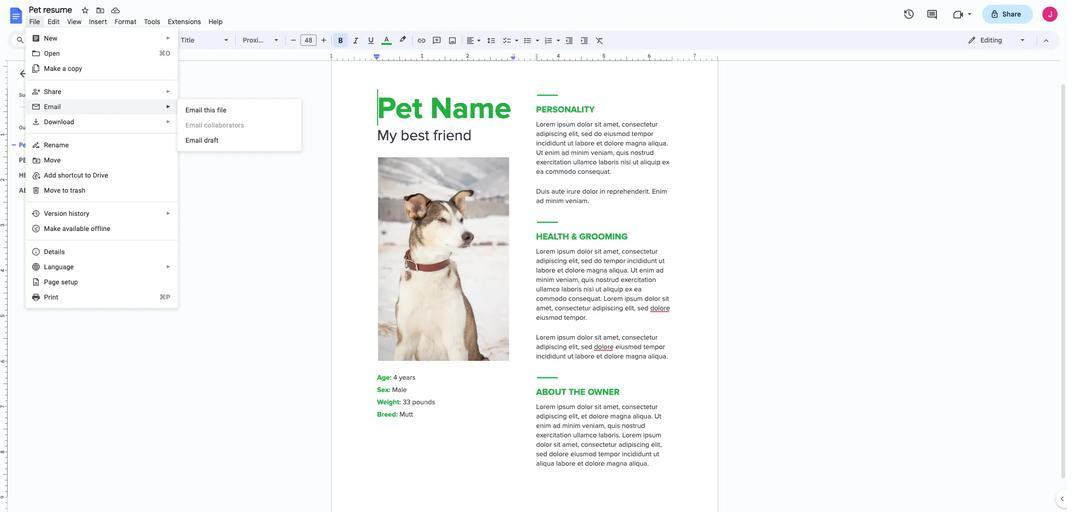Task type: locate. For each thing, give the bounding box(es) containing it.
g
[[52, 279, 56, 286]]

a
[[62, 65, 66, 72], [195, 106, 199, 114]]

ew
[[49, 35, 58, 42]]

summary heading
[[19, 92, 42, 99]]

a left "this"
[[195, 106, 199, 114]]

email collaborators e element
[[186, 122, 247, 129]]

help
[[209, 18, 223, 26]]

1 vertical spatial mail
[[189, 122, 202, 129]]

n ew
[[44, 35, 58, 42]]

left margin image
[[332, 53, 380, 61]]

e for k
[[57, 225, 61, 233]]

share
[[1003, 10, 1021, 18]]

insert
[[89, 18, 107, 26]]

3 ► from the top
[[166, 104, 171, 109]]

►
[[166, 35, 171, 41], [166, 89, 171, 94], [166, 104, 171, 109], [166, 119, 171, 124], [166, 211, 171, 216], [166, 265, 171, 270]]

make
[[44, 65, 61, 72]]

e right pa
[[56, 279, 59, 286]]

offline
[[91, 225, 110, 233]]

mail down the share s element
[[48, 103, 61, 111]]

trash
[[70, 187, 86, 195]]

m ove
[[44, 157, 61, 164]]

r ename
[[44, 141, 69, 149]]

proxima nova option
[[243, 34, 286, 47]]

file
[[29, 18, 40, 26]]

health
[[19, 171, 44, 180]]

e
[[44, 103, 48, 111], [186, 122, 189, 129]]

mail
[[48, 103, 61, 111], [189, 122, 202, 129]]

Menus field
[[12, 34, 59, 47]]

rename r element
[[44, 141, 72, 149]]

mail up email
[[189, 122, 202, 129]]

page setup g element
[[44, 279, 81, 286]]

1 horizontal spatial e
[[186, 122, 189, 129]]

ename
[[48, 141, 69, 149]]

⌘o element
[[148, 49, 170, 58]]

tools
[[144, 18, 160, 26]]

e
[[57, 225, 61, 233], [56, 279, 59, 286]]

il
[[199, 106, 202, 114]]

s hare
[[44, 88, 61, 96]]

1
[[330, 53, 333, 59]]

1 ► from the top
[[166, 35, 171, 41]]

6 ► from the top
[[166, 265, 171, 270]]

application containing share
[[0, 0, 1067, 513]]

main toolbar
[[59, 0, 607, 367]]

0 vertical spatial a
[[62, 65, 66, 72]]

0 horizontal spatial mail
[[48, 103, 61, 111]]

view menu item
[[63, 16, 85, 27]]

5 ► from the top
[[166, 211, 171, 216]]

language l element
[[44, 264, 77, 271]]

anguage
[[48, 264, 74, 271]]

e for g
[[56, 279, 59, 286]]

email this file a element
[[186, 106, 229, 114]]

⌘p element
[[148, 293, 170, 302]]

mail for mail collaborators
[[189, 122, 202, 129]]

email
[[186, 137, 202, 144]]

health & grooming
[[19, 171, 91, 180]]

mode and view toolbar
[[961, 31, 1054, 50]]

o pen
[[44, 50, 60, 57]]

format menu item
[[111, 16, 140, 27]]

menu item
[[186, 121, 294, 130]]

version history h element
[[44, 210, 92, 218]]

0 vertical spatial e
[[44, 103, 48, 111]]

email d raft
[[186, 137, 219, 144]]

ove
[[50, 157, 61, 164]]

1 vertical spatial e
[[56, 279, 59, 286]]

menu bar
[[26, 12, 227, 28]]

the
[[43, 186, 56, 195]]

menu containing n
[[2, 0, 178, 358]]

application
[[0, 0, 1067, 513]]

make a copy c element
[[44, 65, 85, 72]]

l anguage
[[44, 264, 74, 271]]

e down "em"
[[186, 122, 189, 129]]

Font size text field
[[301, 35, 316, 46]]

name
[[31, 141, 49, 150]]

► for mail
[[166, 104, 171, 109]]

o
[[65, 187, 68, 195]]

move
[[44, 187, 61, 195]]

► for hare
[[166, 89, 171, 94]]

e down s
[[44, 103, 48, 111]]

h
[[69, 210, 72, 218]]

0 vertical spatial e
[[57, 225, 61, 233]]

bottom margin image
[[0, 495, 7, 513]]

details
[[44, 248, 65, 256]]

view
[[67, 18, 82, 26]]

4 ► from the top
[[166, 119, 171, 124]]

menu item inside menu
[[186, 121, 294, 130]]

0 vertical spatial mail
[[48, 103, 61, 111]]

menu bar containing file
[[26, 12, 227, 28]]

2 ► from the top
[[166, 89, 171, 94]]

move m element
[[44, 157, 63, 164]]

e right the ma
[[57, 225, 61, 233]]

ma k e available offline
[[44, 225, 110, 233]]

c
[[68, 65, 71, 72]]

menu
[[2, 0, 178, 358], [177, 99, 301, 151]]

extensions menu item
[[164, 16, 205, 27]]

d
[[204, 137, 208, 144]]

d
[[44, 118, 48, 126]]

a left c
[[62, 65, 66, 72]]

move to trash t element
[[44, 187, 88, 195]]

add shortcut to drive
[[44, 172, 108, 179]]

1 horizontal spatial a
[[195, 106, 199, 114]]

proxima
[[243, 36, 268, 44]]

rint
[[48, 294, 58, 301]]

pen
[[49, 50, 60, 57]]

⌘o
[[159, 50, 170, 57]]

istory
[[72, 210, 89, 218]]

help menu item
[[205, 16, 227, 27]]

0 horizontal spatial e
[[44, 103, 48, 111]]

menu bar banner
[[0, 0, 1067, 513]]

1 horizontal spatial mail
[[189, 122, 202, 129]]

right margin image
[[670, 53, 717, 61]]

0 horizontal spatial a
[[62, 65, 66, 72]]

l
[[44, 264, 48, 271]]

e inside menu item
[[186, 122, 189, 129]]

version
[[44, 210, 67, 218]]

1 vertical spatial e
[[186, 122, 189, 129]]

share s element
[[44, 88, 64, 96]]

file
[[217, 106, 226, 114]]

1 vertical spatial a
[[195, 106, 199, 114]]

add shortcut to drive , element
[[44, 172, 111, 179]]

menu item containing e
[[186, 121, 294, 130]]

editing button
[[961, 33, 1033, 47]]

e for mail collaborators
[[186, 122, 189, 129]]

t
[[62, 187, 65, 195]]



Task type: describe. For each thing, give the bounding box(es) containing it.
opy
[[71, 65, 82, 72]]

grooming
[[52, 171, 91, 180]]

k
[[54, 225, 57, 233]]

version h istory
[[44, 210, 89, 218]]

e mail
[[44, 103, 61, 111]]

p
[[44, 294, 48, 301]]

insert menu item
[[85, 16, 111, 27]]

em
[[186, 106, 195, 114]]

styles list. title selected. option
[[181, 34, 219, 47]]

em a il this file
[[186, 106, 226, 114]]

editing
[[981, 36, 1002, 44]]

r
[[44, 141, 48, 149]]

new n element
[[44, 35, 60, 42]]

this
[[204, 106, 215, 114]]

ownload
[[48, 118, 74, 126]]

collaborators
[[204, 122, 244, 129]]

m
[[44, 157, 50, 164]]

pet name
[[19, 141, 49, 150]]

p rint
[[44, 294, 58, 301]]

Font size field
[[301, 35, 320, 46]]

format
[[115, 18, 136, 26]]

edit
[[48, 18, 60, 26]]

► for ownload
[[166, 119, 171, 124]]

menu bar inside menu bar banner
[[26, 12, 227, 28]]

share button
[[982, 5, 1033, 24]]

pa g e setup
[[44, 279, 78, 286]]

open o element
[[44, 50, 63, 57]]

mail for mail
[[48, 103, 61, 111]]

highlight color image
[[398, 34, 408, 45]]

about the owner
[[19, 186, 83, 195]]

edit menu item
[[44, 16, 63, 27]]

e for mail
[[44, 103, 48, 111]]

numbered list menu image
[[554, 34, 560, 37]]

raft
[[208, 137, 219, 144]]

outline
[[19, 125, 36, 131]]

nova
[[270, 36, 286, 44]]

owner
[[58, 186, 83, 195]]

Rename text field
[[26, 4, 78, 15]]

drive
[[93, 172, 108, 179]]

make available offline k element
[[44, 225, 113, 233]]

insert image image
[[447, 34, 458, 47]]

o
[[44, 50, 49, 57]]

move t o trash
[[44, 187, 86, 195]]

pet
[[19, 141, 29, 150]]

top margin image
[[0, 44, 7, 92]]

email e element
[[44, 103, 64, 111]]

line & paragraph spacing image
[[486, 34, 497, 47]]

document outline element
[[8, 61, 136, 513]]

a for make
[[62, 65, 66, 72]]

title
[[181, 36, 194, 44]]

tools menu item
[[140, 16, 164, 27]]

► for ew
[[166, 35, 171, 41]]

► for anguage
[[166, 265, 171, 270]]

⌘p
[[159, 294, 170, 301]]

email draft d element
[[186, 137, 221, 144]]

available
[[62, 225, 89, 233]]

summary
[[19, 92, 42, 98]]

download d element
[[44, 118, 77, 126]]

make a c opy
[[44, 65, 82, 72]]

e mail collaborators
[[186, 122, 244, 129]]

shortcut
[[58, 172, 83, 179]]

&
[[46, 171, 50, 180]]

extensions
[[168, 18, 201, 26]]

print p element
[[44, 294, 61, 301]]

personality
[[19, 156, 64, 165]]

d ownload
[[44, 118, 74, 126]]

text color image
[[381, 34, 392, 45]]

n
[[44, 35, 49, 42]]

outline heading
[[8, 124, 136, 138]]

setup
[[61, 279, 78, 286]]

file menu item
[[26, 16, 44, 27]]

proxima nova
[[243, 36, 286, 44]]

hare
[[48, 88, 61, 96]]

details b element
[[44, 248, 68, 256]]

pa
[[44, 279, 52, 286]]

add
[[44, 172, 56, 179]]

menu containing em
[[177, 99, 301, 151]]

a for em
[[195, 106, 199, 114]]

s
[[44, 88, 48, 96]]

about
[[19, 186, 42, 195]]

Star checkbox
[[79, 4, 92, 17]]

ma
[[44, 225, 54, 233]]

to
[[85, 172, 91, 179]]



Task type: vqa. For each thing, say whether or not it's contained in the screenshot.


